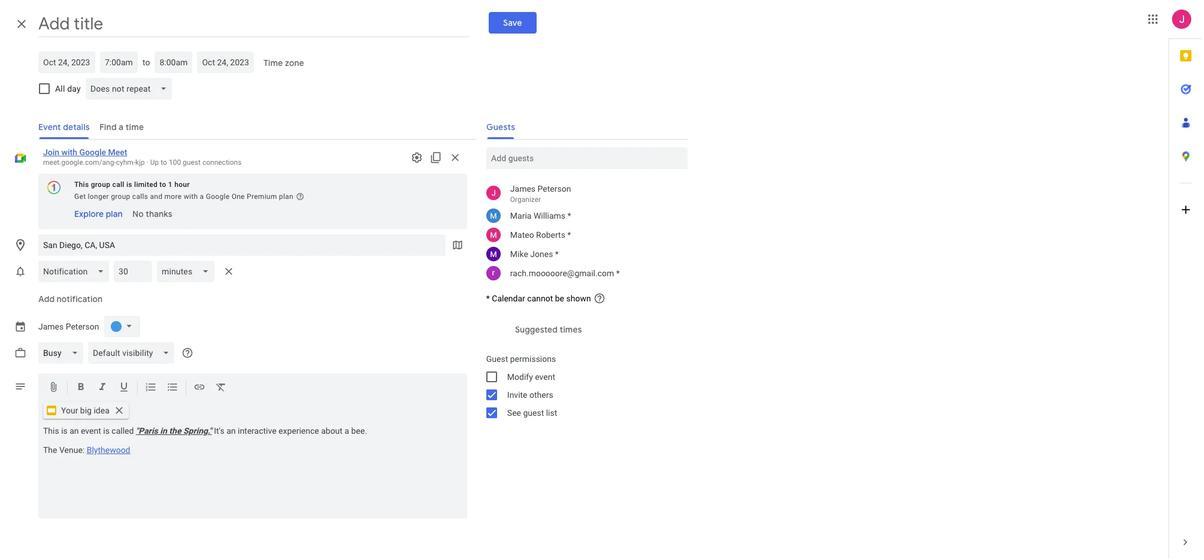 Task type: locate. For each thing, give the bounding box(es) containing it.
End time text field
[[160, 55, 188, 70]]

1 horizontal spatial with
[[184, 192, 198, 201]]

with down hour on the top
[[184, 192, 198, 201]]

1 vertical spatial a
[[345, 426, 349, 436]]

0 vertical spatial group
[[91, 180, 110, 189]]

roberts
[[536, 230, 566, 240]]

underline image
[[118, 381, 130, 395]]

google
[[79, 147, 106, 157], [206, 192, 230, 201]]

group down call
[[111, 192, 130, 201]]

100
[[169, 158, 181, 167]]

0 vertical spatial this
[[74, 180, 89, 189]]

2 vertical spatial to
[[160, 180, 166, 189]]

1 vertical spatial group
[[111, 192, 130, 201]]

guest
[[486, 354, 508, 364]]

this up the
[[43, 426, 59, 436]]

meet.google.com/ang-
[[43, 158, 116, 167]]

rach.mooooore@gmail.com
[[510, 268, 614, 278]]

guest
[[183, 158, 201, 167], [523, 408, 544, 418]]

* inside mike jones tree item
[[555, 249, 559, 259]]

and
[[150, 192, 163, 201]]

your big idea
[[61, 406, 110, 415]]

time zone button
[[259, 52, 309, 74]]

1 horizontal spatial google
[[206, 192, 230, 201]]

0 vertical spatial peterson
[[538, 184, 571, 194]]

peterson for james peterson
[[66, 322, 99, 331]]

1 horizontal spatial this
[[74, 180, 89, 189]]

add notification button
[[34, 285, 107, 313]]

* for mike jones *
[[555, 249, 559, 259]]

1 horizontal spatial james
[[510, 184, 536, 194]]

1 vertical spatial event
[[81, 426, 101, 436]]

add
[[38, 294, 55, 304]]

maria
[[510, 211, 532, 221]]

30 minutes before element
[[38, 258, 238, 285]]

1
[[168, 180, 173, 189]]

0 horizontal spatial google
[[79, 147, 106, 157]]

0 vertical spatial to
[[143, 58, 150, 67]]

james peterson organizer
[[510, 184, 571, 204]]

invite others
[[507, 390, 553, 400]]

* inside rach.mooooore@gmail.com tree item
[[616, 268, 620, 278]]

0 vertical spatial event
[[535, 372, 555, 382]]

is
[[126, 180, 132, 189], [61, 426, 68, 436], [103, 426, 110, 436]]

an right it's
[[227, 426, 236, 436]]

get longer group calls and more with a google one premium plan
[[74, 192, 294, 201]]

0 vertical spatial guest
[[183, 158, 201, 167]]

group up 'longer'
[[91, 180, 110, 189]]

james down add
[[38, 322, 64, 331]]

called
[[112, 426, 134, 436]]

0 vertical spatial james
[[510, 184, 536, 194]]

peterson down notification
[[66, 322, 99, 331]]

google up meet.google.com/ang-
[[79, 147, 106, 157]]

is left called
[[103, 426, 110, 436]]

experience
[[279, 426, 319, 436]]

1 vertical spatial to
[[161, 158, 167, 167]]

0 horizontal spatial plan
[[106, 209, 123, 219]]

remove formatting image
[[215, 381, 227, 395]]

this
[[74, 180, 89, 189], [43, 426, 59, 436]]

0 horizontal spatial james
[[38, 322, 64, 331]]

the
[[43, 445, 57, 455]]

james up organizer
[[510, 184, 536, 194]]

event up others at the left bottom
[[535, 372, 555, 382]]

Minutes in advance for notification number field
[[119, 261, 148, 282]]

1 an from the left
[[70, 426, 79, 436]]

guest right 100 in the top of the page
[[183, 158, 201, 167]]

peterson up the "williams"
[[538, 184, 571, 194]]

0 horizontal spatial this
[[43, 426, 59, 436]]

big
[[80, 406, 92, 415]]

your big idea link
[[43, 402, 129, 419]]

None field
[[86, 78, 177, 99], [38, 261, 114, 282], [157, 261, 219, 282], [38, 342, 88, 364], [88, 342, 179, 364], [86, 78, 177, 99], [38, 261, 114, 282], [157, 261, 219, 282], [38, 342, 88, 364], [88, 342, 179, 364]]

* right 'roberts'
[[568, 230, 571, 240]]

guest inside group
[[523, 408, 544, 418]]

1 horizontal spatial a
[[345, 426, 349, 436]]

with up meet.google.com/ang-
[[61, 147, 77, 157]]

up
[[150, 158, 159, 167]]

0 horizontal spatial an
[[70, 426, 79, 436]]

0 horizontal spatial guest
[[183, 158, 201, 167]]

0 horizontal spatial a
[[200, 192, 204, 201]]

event up the venue: blythewood
[[81, 426, 101, 436]]

maria williams *
[[510, 211, 571, 221]]

1 vertical spatial plan
[[106, 209, 123, 219]]

to right start time text box
[[143, 58, 150, 67]]

james for james peterson organizer
[[510, 184, 536, 194]]

interactive
[[238, 426, 277, 436]]

james inside james peterson organizer
[[510, 184, 536, 194]]

1 vertical spatial peterson
[[66, 322, 99, 331]]

venue:
[[59, 445, 85, 455]]

this inside description text field
[[43, 426, 59, 436]]

insert link image
[[194, 381, 206, 395]]

plan right premium
[[279, 192, 294, 201]]

0 horizontal spatial peterson
[[66, 322, 99, 331]]

* right jones
[[555, 249, 559, 259]]

bulleted list image
[[167, 381, 179, 395]]

* inside maria williams tree item
[[568, 211, 571, 221]]

this up get
[[74, 180, 89, 189]]

james
[[510, 184, 536, 194], [38, 322, 64, 331]]

an
[[70, 426, 79, 436], [227, 426, 236, 436]]

google left one
[[206, 192, 230, 201]]

james peterson, organizer tree item
[[477, 181, 688, 206]]

1 vertical spatial with
[[184, 192, 198, 201]]

1 horizontal spatial peterson
[[538, 184, 571, 194]]

1 horizontal spatial an
[[227, 426, 236, 436]]

*
[[568, 211, 571, 221], [568, 230, 571, 240], [555, 249, 559, 259], [616, 268, 620, 278], [486, 294, 490, 303]]

a right the 'more'
[[200, 192, 204, 201]]

0 vertical spatial plan
[[279, 192, 294, 201]]

list
[[546, 408, 557, 418]]

1 horizontal spatial plan
[[279, 192, 294, 201]]

peterson
[[538, 184, 571, 194], [66, 322, 99, 331]]

all day
[[55, 84, 81, 93]]

·
[[147, 158, 149, 167]]

numbered list image
[[145, 381, 157, 395]]

this is an event is called "paris in the spring." it's an interactive experience about a bee.
[[43, 426, 367, 436]]

join
[[43, 147, 59, 157]]

longer
[[88, 192, 109, 201]]

a
[[200, 192, 204, 201], [345, 426, 349, 436]]

* inside mateo roberts tree item
[[568, 230, 571, 240]]

get
[[74, 192, 86, 201]]

to
[[143, 58, 150, 67], [161, 158, 167, 167], [160, 180, 166, 189]]

mike
[[510, 249, 528, 259]]

no thanks button
[[127, 203, 177, 225]]

calls
[[132, 192, 148, 201]]

limited
[[134, 180, 158, 189]]

in
[[160, 426, 167, 436]]

0 vertical spatial with
[[61, 147, 77, 157]]

a inside description text field
[[345, 426, 349, 436]]

peterson for james peterson organizer
[[538, 184, 571, 194]]

thanks
[[146, 209, 172, 219]]

1 vertical spatial guest
[[523, 408, 544, 418]]

peterson inside james peterson organizer
[[538, 184, 571, 194]]

* down mike jones tree item
[[616, 268, 620, 278]]

is up venue:
[[61, 426, 68, 436]]

plan
[[279, 192, 294, 201], [106, 209, 123, 219]]

is right call
[[126, 180, 132, 189]]

0 horizontal spatial with
[[61, 147, 77, 157]]

event
[[535, 372, 555, 382], [81, 426, 101, 436]]

it's
[[214, 426, 225, 436]]

plan inside button
[[106, 209, 123, 219]]

save button
[[489, 12, 537, 34]]

time
[[264, 58, 283, 68]]

Guests text field
[[491, 147, 683, 169]]

explore plan
[[74, 209, 123, 219]]

time zone
[[264, 58, 304, 68]]

End date text field
[[202, 55, 250, 70]]

an up venue:
[[70, 426, 79, 436]]

tab list
[[1170, 39, 1203, 526]]

0 horizontal spatial event
[[81, 426, 101, 436]]

1 vertical spatial james
[[38, 322, 64, 331]]

to left 1
[[160, 180, 166, 189]]

kjp
[[135, 158, 145, 167]]

guest left list
[[523, 408, 544, 418]]

to right up
[[161, 158, 167, 167]]

Title text field
[[38, 11, 470, 37]]

1 horizontal spatial group
[[111, 192, 130, 201]]

1 horizontal spatial guest
[[523, 408, 544, 418]]

2 an from the left
[[227, 426, 236, 436]]

a left bee.
[[345, 426, 349, 436]]

1 vertical spatial this
[[43, 426, 59, 436]]

plan down 'longer'
[[106, 209, 123, 219]]

to inside join with google meet meet.google.com/ang-cyhm-kjp · up to 100 guest connections
[[161, 158, 167, 167]]

0 vertical spatial google
[[79, 147, 106, 157]]

group
[[477, 350, 688, 422]]

* right the "williams"
[[568, 211, 571, 221]]



Task type: vqa. For each thing, say whether or not it's contained in the screenshot.
the World to the top
no



Task type: describe. For each thing, give the bounding box(es) containing it.
1 vertical spatial google
[[206, 192, 230, 201]]

formatting options toolbar
[[38, 373, 467, 402]]

1 horizontal spatial event
[[535, 372, 555, 382]]

cyhm-
[[116, 158, 135, 167]]

Start date text field
[[43, 55, 90, 70]]

* calendar cannot be shown
[[486, 294, 591, 303]]

suggested times
[[515, 324, 582, 335]]

italic image
[[96, 381, 108, 395]]

mateo
[[510, 230, 534, 240]]

organizer
[[510, 195, 541, 204]]

see guest list
[[507, 408, 557, 418]]

jones
[[530, 249, 553, 259]]

mike jones tree item
[[477, 244, 688, 264]]

guest permissions
[[486, 354, 556, 364]]

all
[[55, 84, 65, 93]]

modify
[[507, 372, 533, 382]]

be
[[555, 294, 564, 303]]

modify event
[[507, 372, 555, 382]]

hour
[[175, 180, 190, 189]]

google inside join with google meet meet.google.com/ang-cyhm-kjp · up to 100 guest connections
[[79, 147, 106, 157]]

0 horizontal spatial is
[[61, 426, 68, 436]]

no
[[132, 209, 144, 219]]

more
[[165, 192, 182, 201]]

zone
[[285, 58, 304, 68]]

day
[[67, 84, 81, 93]]

times
[[560, 324, 582, 335]]

cannot
[[527, 294, 553, 303]]

this group call is limited to 1 hour
[[74, 180, 190, 189]]

explore plan button
[[70, 203, 127, 225]]

about
[[321, 426, 343, 436]]

suggested
[[515, 324, 558, 335]]

call
[[112, 180, 124, 189]]

connections
[[202, 158, 242, 167]]

Start time text field
[[105, 55, 133, 70]]

this for this is an event is called "paris in the spring." it's an interactive experience about a bee.
[[43, 426, 59, 436]]

suggested times button
[[510, 319, 587, 340]]

the spring."
[[169, 426, 212, 436]]

1 horizontal spatial is
[[103, 426, 110, 436]]

calendar
[[492, 294, 525, 303]]

one
[[232, 192, 245, 201]]

add notification
[[38, 294, 103, 304]]

the venue: blythewood
[[43, 445, 130, 455]]

2 horizontal spatial is
[[126, 180, 132, 189]]

bold image
[[75, 381, 87, 395]]

invite
[[507, 390, 528, 400]]

0 horizontal spatial group
[[91, 180, 110, 189]]

save
[[504, 17, 523, 28]]

others
[[530, 390, 553, 400]]

guests invited to this event. tree
[[477, 181, 688, 283]]

guest inside join with google meet meet.google.com/ang-cyhm-kjp · up to 100 guest connections
[[183, 158, 201, 167]]

Description text field
[[38, 426, 467, 516]]

maria williams tree item
[[477, 206, 688, 225]]

rach.mooooore@gmail.com tree item
[[477, 264, 688, 283]]

this for this group call is limited to 1 hour
[[74, 180, 89, 189]]

* for mateo roberts *
[[568, 230, 571, 240]]

join with google meet link
[[43, 147, 127, 157]]

james peterson
[[38, 322, 99, 331]]

* for maria williams *
[[568, 211, 571, 221]]

shown
[[567, 294, 591, 303]]

0 vertical spatial a
[[200, 192, 204, 201]]

bee.
[[351, 426, 367, 436]]

join with google meet meet.google.com/ang-cyhm-kjp · up to 100 guest connections
[[43, 147, 242, 167]]

idea
[[94, 406, 110, 415]]

see
[[507, 408, 521, 418]]

mateo roberts tree item
[[477, 225, 688, 244]]

no thanks
[[132, 209, 172, 219]]

mateo roberts *
[[510, 230, 571, 240]]

james for james peterson
[[38, 322, 64, 331]]

"paris
[[136, 426, 158, 436]]

meet
[[108, 147, 127, 157]]

* left calendar
[[486, 294, 490, 303]]

permissions
[[510, 354, 556, 364]]

with inside join with google meet meet.google.com/ang-cyhm-kjp · up to 100 guest connections
[[61, 147, 77, 157]]

event inside description text field
[[81, 426, 101, 436]]

blythewood link
[[87, 445, 130, 455]]

notification
[[57, 294, 103, 304]]

explore
[[74, 209, 104, 219]]

your
[[61, 406, 78, 415]]

rach.mooooore@gmail.com *
[[510, 268, 620, 278]]

blythewood
[[87, 445, 130, 455]]

mike jones *
[[510, 249, 559, 259]]

williams
[[534, 211, 566, 221]]

group containing guest permissions
[[477, 350, 688, 422]]

Location text field
[[43, 234, 441, 256]]

premium
[[247, 192, 277, 201]]



